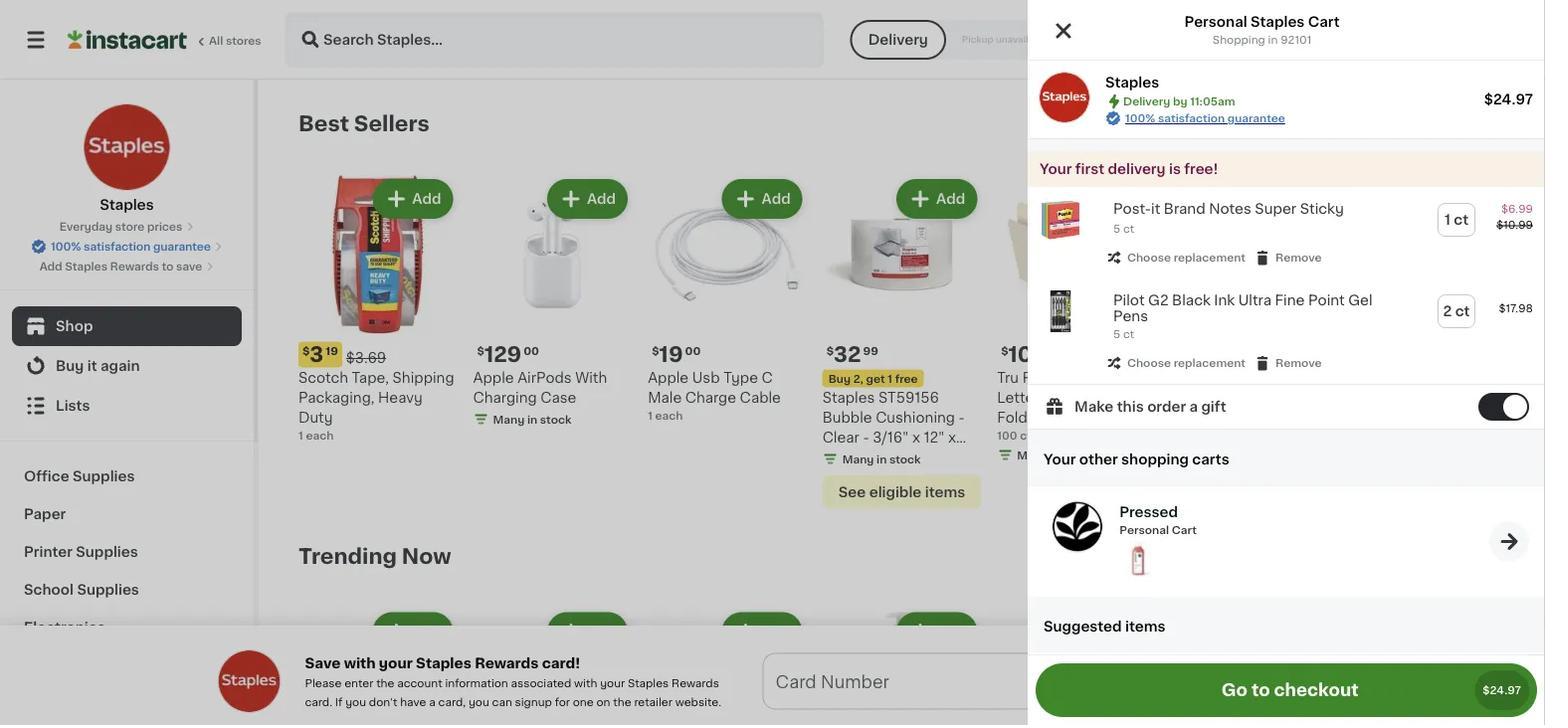 Task type: locate. For each thing, give the bounding box(es) containing it.
you
[[345, 696, 366, 707], [469, 696, 489, 707]]

savings
[[877, 675, 943, 692]]

choose replacement
[[1127, 252, 1246, 263], [1127, 358, 1246, 369]]

supplies up electronics link
[[77, 583, 139, 597]]

buy it again
[[56, 359, 140, 373]]

1 product group from the top
[[1028, 187, 1545, 279]]

5 down post-
[[1113, 223, 1121, 234]]

with up enter
[[344, 656, 376, 670]]

tape, down $3.69
[[352, 371, 389, 385]]

ct inside pilot g2 black ink ultra fine point gel pens 5 ct
[[1123, 329, 1135, 340]]

1 horizontal spatial scotch
[[1347, 371, 1396, 385]]

100
[[997, 430, 1017, 441]]

product group
[[1028, 187, 1545, 279], [1028, 279, 1545, 384]]

$ up tru
[[1001, 345, 1009, 356]]

(30+)
[[1334, 116, 1372, 130]]

staples down "everyday"
[[65, 261, 107, 272]]

99 for 32
[[863, 345, 878, 356]]

tape, inside "scotch tape, shipping packaging, heavy duty 1 each"
[[352, 371, 389, 385]]

1 horizontal spatial items
[[1125, 620, 1166, 634]]

1 horizontal spatial buy
[[829, 373, 851, 384]]

$ up buy 2, get 1 free
[[827, 345, 834, 356]]

2 $ from the left
[[477, 345, 484, 356]]

product group containing 32
[[823, 175, 981, 509]]

1 vertical spatial ultra
[[1235, 371, 1268, 385]]

item carousel region
[[298, 103, 1505, 521], [298, 537, 1505, 725]]

0 horizontal spatial delivery
[[868, 33, 928, 47]]

3/16"
[[873, 430, 909, 444]]

apple up male
[[648, 371, 689, 385]]

ct right '100'
[[1020, 430, 1032, 441]]

0 vertical spatial a
[[1189, 400, 1198, 414]]

100% satisfaction guarantee up the free!
[[1125, 113, 1285, 124]]

19 inside $ 3 19
[[326, 345, 338, 356]]

1 vertical spatial your
[[600, 678, 625, 689]]

supplies for printer supplies
[[76, 545, 138, 559]]

2 vertical spatial rewards
[[672, 678, 719, 689]]

buy for buy it again
[[56, 359, 84, 373]]

rewards up information
[[475, 656, 539, 670]]

many down roll
[[1192, 450, 1223, 461]]

0 horizontal spatial apple
[[473, 371, 514, 385]]

your for your other shopping carts
[[1044, 453, 1076, 466]]

tape, inside scotch tape, invisible, 3m
[[1400, 371, 1437, 385]]

ultra inside pilot g2 black ink ultra fine point gel pens 5 ct
[[1238, 294, 1272, 307]]

2
[[1443, 304, 1452, 318]]

office supplies
[[24, 470, 135, 484]]

0 horizontal spatial 100% satisfaction guarantee
[[51, 241, 211, 252]]

1 horizontal spatial rewards
[[475, 656, 539, 670]]

0 vertical spatial 100%
[[1125, 113, 1156, 124]]

remove for sticky
[[1276, 252, 1322, 263]]

tape,
[[352, 371, 389, 385], [1400, 371, 1437, 385]]

each down male
[[655, 410, 683, 421]]

by up 100% satisfaction guarantee link
[[1173, 96, 1188, 107]]

choose up g2
[[1127, 252, 1171, 263]]

0 horizontal spatial staples logo image
[[83, 103, 171, 191]]

00 inside $ 129 00
[[524, 345, 539, 356]]

2 choose replacement from the top
[[1127, 358, 1246, 369]]

5 down pens
[[1113, 329, 1121, 340]]

on
[[596, 696, 610, 707]]

staples logo image
[[83, 103, 171, 191], [217, 650, 281, 713]]

19 up the charmin
[[1183, 344, 1207, 365]]

stores
[[226, 35, 261, 46]]

100% down "everyday"
[[51, 241, 81, 252]]

delivery
[[1263, 32, 1327, 47], [868, 33, 928, 47], [1123, 96, 1170, 107]]

2 scotch from the left
[[1347, 371, 1396, 385]]

a right 'have'
[[429, 696, 436, 707]]

each down duty
[[306, 430, 334, 441]]

buy for buy 2, get 1 free
[[829, 373, 851, 384]]

item carousel region containing trending now
[[298, 537, 1505, 725]]

personal
[[1184, 15, 1247, 29], [1120, 524, 1169, 535]]

1
[[1445, 213, 1451, 227], [888, 373, 892, 384], [648, 410, 653, 421], [298, 430, 303, 441]]

0 vertical spatial it
[[1151, 202, 1160, 216]]

staples inside the staples st59156 bubble cushioning - clear - 3/16" x 12" x 200'
[[823, 391, 875, 405]]

0 vertical spatial with
[[344, 656, 376, 670]]

1 vertical spatial personal
[[1120, 524, 1169, 535]]

tab
[[1107, 371, 1132, 385]]

in left "other"
[[1051, 450, 1062, 461]]

1 horizontal spatial by
[[1331, 32, 1351, 47]]

staples up bubble
[[823, 391, 875, 405]]

remove up strong
[[1276, 358, 1322, 369]]

replacement for brand
[[1174, 252, 1246, 263]]

in down 3/16" at the bottom right of the page
[[877, 454, 887, 465]]

1 horizontal spatial 100% satisfaction guarantee
[[1125, 113, 1285, 124]]

eligible
[[869, 485, 922, 499]]

electronics link
[[12, 609, 242, 647]]

office
[[24, 470, 69, 484]]

4 $ from the left
[[827, 345, 834, 356]]

0 vertical spatial your
[[379, 656, 413, 670]]

2 remove from the top
[[1276, 358, 1322, 369]]

super
[[1255, 202, 1297, 216]]

x
[[912, 430, 920, 444], [948, 430, 956, 444]]

stock right carts
[[1239, 450, 1270, 461]]

0 vertical spatial your
[[1040, 162, 1072, 176]]

0 vertical spatial personal
[[1184, 15, 1247, 29]]

ct left the $6.99 $10.99
[[1454, 213, 1469, 227]]

staples up 92101
[[1251, 15, 1305, 29]]

best
[[298, 113, 349, 134]]

a
[[1189, 400, 1198, 414], [429, 696, 436, 707]]

5 $ from the left
[[1001, 345, 1009, 356]]

0 horizontal spatial satisfaction
[[84, 241, 151, 252]]

-
[[959, 411, 965, 424], [863, 430, 869, 444]]

staples st59156 bubble cushioning - clear - 3/16" x 12" x 200'
[[823, 391, 965, 464]]

you right if on the bottom left of the page
[[345, 696, 366, 707]]

it left brand
[[1151, 202, 1160, 216]]

1 vertical spatial remove button
[[1254, 354, 1322, 372]]

guarantee inside 'button'
[[153, 241, 211, 252]]

00 up usb
[[685, 345, 701, 356]]

$ for 3
[[302, 345, 310, 356]]

scotch tape, invisible, 3m button
[[1347, 175, 1505, 423]]

each inside apple usb type c male charge cable 1 each
[[655, 410, 683, 421]]

it inside 'link'
[[87, 359, 97, 373]]

0 vertical spatial remove button
[[1254, 249, 1322, 267]]

1 horizontal spatial a
[[1189, 400, 1198, 414]]

$ inside $ 19 00
[[652, 345, 659, 356]]

0 horizontal spatial cart
[[1172, 524, 1197, 535]]

buy it again link
[[12, 346, 242, 386]]

0 vertical spatial cart
[[1308, 15, 1340, 29]]

school
[[24, 583, 74, 597]]

scotch for packaging,
[[298, 371, 348, 385]]

- right cushioning
[[959, 411, 965, 424]]

cart inside pressed personal cart
[[1172, 524, 1197, 535]]

0 horizontal spatial you
[[345, 696, 366, 707]]

2 product group from the top
[[1028, 279, 1545, 384]]

1 vertical spatial guarantee
[[153, 241, 211, 252]]

the up "don't"
[[376, 678, 394, 689]]

gel
[[1348, 294, 1373, 307]]

1 00 from the left
[[524, 345, 539, 356]]

cart inside personal staples cart shopping in 92101
[[1308, 15, 1340, 29]]

free up st59156
[[895, 373, 918, 384]]

remove up fine
[[1276, 252, 1322, 263]]

0 vertical spatial to
[[162, 261, 173, 272]]

10
[[1009, 344, 1033, 365]]

card!
[[542, 656, 580, 670]]

1 item carousel region from the top
[[298, 103, 1505, 521]]

choose for g2
[[1127, 358, 1171, 369]]

1 vertical spatial it
[[87, 359, 97, 373]]

1 vertical spatial choose replacement button
[[1105, 354, 1246, 372]]

2 vertical spatial supplies
[[77, 583, 139, 597]]

staples image
[[1040, 73, 1090, 122]]

remove button up fine
[[1254, 249, 1322, 267]]

1 horizontal spatial 99
[[1035, 345, 1050, 356]]

$17.98
[[1499, 303, 1533, 314]]

1 vertical spatial staples logo image
[[217, 650, 281, 713]]

1 horizontal spatial 100%
[[1125, 113, 1156, 124]]

1 99 from the left
[[863, 345, 878, 356]]

0 horizontal spatial it
[[87, 359, 97, 373]]

$ inside $ 3 19
[[302, 345, 310, 356]]

choose replacement button for black
[[1105, 354, 1246, 372]]

staples inside personal staples cart shopping in 92101
[[1251, 15, 1305, 29]]

19 up male
[[659, 344, 683, 365]]

choose replacement for brand
[[1127, 252, 1246, 263]]

main content containing best sellers
[[0, 80, 1545, 725]]

printer supplies link
[[12, 533, 242, 571]]

choose up 'tab'
[[1127, 358, 1171, 369]]

pilot
[[1113, 294, 1145, 307]]

tape, for shipping
[[352, 371, 389, 385]]

personal inside personal staples cart shopping in 92101
[[1184, 15, 1247, 29]]

school supplies
[[24, 583, 139, 597]]

in left 92101
[[1268, 34, 1278, 45]]

suggested items
[[1044, 620, 1166, 634]]

charging
[[473, 391, 537, 405]]

1 vertical spatial 11:05am
[[1190, 96, 1235, 107]]

remove button up mega at the right of page
[[1254, 354, 1322, 372]]

add button
[[374, 181, 451, 217], [549, 181, 626, 217], [724, 181, 801, 217], [899, 181, 975, 217], [1073, 181, 1150, 217], [1248, 181, 1325, 217], [1423, 181, 1499, 217], [374, 614, 451, 650], [549, 614, 626, 650], [724, 614, 801, 650], [899, 614, 975, 650], [1073, 614, 1150, 650]]

5 inside post-it brand notes super sticky 5 ct
[[1113, 223, 1121, 234]]

save
[[305, 656, 341, 670]]

items right "suggested"
[[1125, 620, 1166, 634]]

by right 92101
[[1331, 32, 1351, 47]]

2 horizontal spatial delivery
[[1263, 32, 1327, 47]]

each
[[655, 410, 683, 421], [306, 430, 334, 441]]

items inside button
[[925, 485, 965, 499]]

1 horizontal spatial free
[[895, 373, 918, 384]]

type
[[723, 371, 758, 385]]

you're getting free delivery!
[[614, 675, 863, 692]]

1 down duty
[[298, 430, 303, 441]]

save
[[176, 261, 202, 272]]

x left 12"
[[912, 430, 920, 444]]

the right on
[[613, 696, 631, 707]]

2 apple from the left
[[648, 371, 689, 385]]

2 horizontal spatial rewards
[[672, 678, 719, 689]]

1 vertical spatial choose replacement
[[1127, 358, 1246, 369]]

1 5 from the top
[[1113, 223, 1121, 234]]

delivery by 11:05am up view all (30+) popup button
[[1263, 32, 1416, 47]]

product group
[[298, 175, 457, 443], [473, 175, 632, 431], [648, 175, 807, 423], [823, 175, 981, 509], [997, 175, 1156, 467], [1172, 175, 1331, 467], [1347, 175, 1505, 423], [298, 609, 457, 725], [473, 609, 632, 725], [648, 609, 807, 725], [823, 609, 981, 725], [997, 609, 1156, 725]]

3 $ from the left
[[652, 345, 659, 356]]

close image
[[1302, 669, 1322, 689]]

supplies inside printer supplies link
[[76, 545, 138, 559]]

scotch up 3m
[[1347, 371, 1396, 385]]

2 5 from the top
[[1113, 329, 1121, 340]]

cut
[[1078, 371, 1103, 385]]

supplies inside office supplies link
[[73, 470, 135, 484]]

buy up lists
[[56, 359, 84, 373]]

00 for 19
[[685, 345, 701, 356]]

delivery by 11:05am inside delivery by 11:05am link
[[1263, 32, 1416, 47]]

choose replacement button up 'toilet' at the bottom right of the page
[[1105, 354, 1246, 372]]

continue
[[1169, 673, 1252, 690]]

your left "other"
[[1044, 453, 1076, 466]]

2 99 from the left
[[1035, 345, 1050, 356]]

0 horizontal spatial with
[[344, 656, 376, 670]]

$19.99 original price: $29.99 element
[[1172, 342, 1331, 368]]

rewards down 100% satisfaction guarantee 'button'
[[110, 261, 159, 272]]

1 inside button
[[1445, 213, 1451, 227]]

11:05am up 100% satisfaction guarantee link
[[1190, 96, 1235, 107]]

$ inside $ 10 99
[[1001, 345, 1009, 356]]

post-
[[1113, 202, 1151, 216]]

1 horizontal spatial x
[[948, 430, 956, 444]]

0 vertical spatial delivery by 11:05am
[[1263, 32, 1416, 47]]

2 ct
[[1443, 304, 1470, 318]]

personal down "pressed"
[[1120, 524, 1169, 535]]

1 $ from the left
[[302, 345, 310, 356]]

1 vertical spatial rewards
[[475, 656, 539, 670]]

1 vertical spatial $24.97
[[1483, 685, 1521, 696]]

personal up shopping on the right of the page
[[1184, 15, 1247, 29]]

0 horizontal spatial guarantee
[[153, 241, 211, 252]]

supplies inside "school supplies" link
[[77, 583, 139, 597]]

1 remove from the top
[[1276, 252, 1322, 263]]

shop link
[[12, 306, 242, 346]]

with
[[575, 371, 607, 385]]

99 inside $ 10 99
[[1035, 345, 1050, 356]]

0 horizontal spatial the
[[376, 678, 394, 689]]

staples logo image up everyday store prices link
[[83, 103, 171, 191]]

usb
[[692, 371, 720, 385]]

ultra right ink
[[1238, 294, 1272, 307]]

choose replacement up black
[[1127, 252, 1246, 263]]

1 horizontal spatial your
[[600, 678, 625, 689]]

2 00 from the left
[[685, 345, 701, 356]]

ct right 2
[[1455, 304, 1470, 318]]

1 horizontal spatial delivery
[[1123, 96, 1170, 107]]

$ 32 99
[[827, 344, 878, 365]]

100% satisfaction guarantee down store
[[51, 241, 211, 252]]

stock
[[540, 414, 572, 425], [1064, 450, 1096, 461], [1239, 450, 1270, 461], [889, 454, 921, 465]]

main content
[[0, 80, 1545, 725]]

$29.99
[[1232, 351, 1281, 365]]

many down '100'
[[1017, 450, 1049, 461]]

ultra down $29.99
[[1235, 371, 1268, 385]]

rewards up website.
[[672, 678, 719, 689]]

0 vertical spatial satisfaction
[[1158, 113, 1225, 124]]

0 horizontal spatial by
[[1173, 96, 1188, 107]]

100% satisfaction guarantee
[[1125, 113, 1285, 124], [51, 241, 211, 252]]

1 left the $6.99 $10.99
[[1445, 213, 1451, 227]]

post-it brand notes super sticky image
[[1040, 199, 1082, 241]]

1 vertical spatial with
[[574, 678, 597, 689]]

0 vertical spatial choose replacement
[[1127, 252, 1246, 263]]

1 tape, from the left
[[352, 371, 389, 385]]

items right eligible
[[925, 485, 965, 499]]

view
[[1276, 116, 1310, 130]]

1 choose from the top
[[1127, 252, 1171, 263]]

1 inside "scotch tape, shipping packaging, heavy duty 1 each"
[[298, 430, 303, 441]]

1 vertical spatial replacement
[[1174, 358, 1246, 369]]

1 apple from the left
[[473, 371, 514, 385]]

now
[[402, 546, 451, 567]]

pilot g2 black ink ultra fine point gel pens image
[[1040, 291, 1082, 332]]

your up on
[[600, 678, 625, 689]]

charmin
[[1172, 371, 1231, 385]]

ct inside button
[[1455, 304, 1470, 318]]

100% up delivery
[[1125, 113, 1156, 124]]

satisfaction down everyday store prices
[[84, 241, 151, 252]]

delivery inside delivery button
[[868, 33, 928, 47]]

each inside "scotch tape, shipping packaging, heavy duty 1 each"
[[306, 430, 334, 441]]

5
[[1113, 223, 1121, 234], [1113, 329, 1121, 340]]

$ inside $ 32 99
[[827, 345, 834, 356]]

0 vertical spatial -
[[959, 411, 965, 424]]

x right 12"
[[948, 430, 956, 444]]

00
[[524, 345, 539, 356], [685, 345, 701, 356]]

1 vertical spatial -
[[863, 430, 869, 444]]

your
[[1040, 162, 1072, 176], [1044, 453, 1076, 466]]

see eligible items
[[839, 485, 965, 499]]

1 vertical spatial satisfaction
[[84, 241, 151, 252]]

0 vertical spatial choose
[[1127, 252, 1171, 263]]

satisfaction up the free!
[[1158, 113, 1225, 124]]

2 choose from the top
[[1127, 358, 1171, 369]]

0 horizontal spatial delivery by 11:05am
[[1123, 96, 1235, 107]]

- left 3/16" at the bottom right of the page
[[863, 430, 869, 444]]

staples inside "link"
[[100, 198, 154, 212]]

service type group
[[850, 20, 1064, 60]]

apple inside apple airpods with charging case
[[473, 371, 514, 385]]

99
[[863, 345, 878, 356], [1035, 345, 1050, 356]]

0 horizontal spatial items
[[925, 485, 965, 499]]

paper
[[24, 507, 66, 521]]

1 vertical spatial free
[[744, 675, 780, 692]]

0 horizontal spatial each
[[306, 430, 334, 441]]

apple inside apple usb type c male charge cable 1 each
[[648, 371, 689, 385]]

pressed strawberry basil lemonade image
[[1120, 542, 1155, 578]]

it inside post-it brand notes super sticky 5 ct
[[1151, 202, 1160, 216]]

99 inside $ 32 99
[[863, 345, 878, 356]]

1 horizontal spatial 00
[[685, 345, 701, 356]]

0 vertical spatial 11:05am
[[1354, 32, 1416, 47]]

choose replacement button up black
[[1105, 249, 1246, 267]]

product group containing 129
[[473, 175, 632, 431]]

0 vertical spatial remove
[[1276, 252, 1322, 263]]

ct down post-
[[1123, 223, 1135, 234]]

0 vertical spatial staples logo image
[[83, 103, 171, 191]]

paper link
[[12, 496, 242, 533]]

0 horizontal spatial free
[[744, 675, 780, 692]]

tru red 1/3 cut tab letter size manila file folder 100 ct
[[997, 371, 1149, 441]]

0 horizontal spatial tape,
[[352, 371, 389, 385]]

00 inside $ 19 00
[[685, 345, 701, 356]]

with up one
[[574, 678, 597, 689]]

1 remove button from the top
[[1254, 249, 1322, 267]]

19 right 3
[[326, 345, 338, 356]]

file
[[1125, 391, 1149, 405]]

11:05am right 92101
[[1354, 32, 1416, 47]]

instacart logo image
[[68, 28, 187, 52]]

by
[[1331, 32, 1351, 47], [1173, 96, 1188, 107]]

1 vertical spatial item carousel region
[[298, 537, 1505, 725]]

your left first
[[1040, 162, 1072, 176]]

0 horizontal spatial personal
[[1120, 524, 1169, 535]]

1 horizontal spatial each
[[655, 410, 683, 421]]

it left 'again'
[[87, 359, 97, 373]]

1 horizontal spatial you
[[469, 696, 489, 707]]

$ for 19
[[652, 345, 659, 356]]

2 tape, from the left
[[1400, 371, 1437, 385]]

None search field
[[285, 12, 825, 68]]

case
[[540, 391, 576, 405]]

ct down pens
[[1123, 329, 1135, 340]]

strong
[[1271, 371, 1318, 385]]

1 vertical spatial choose
[[1127, 358, 1171, 369]]

buy inside main content
[[829, 373, 851, 384]]

staples right staples image
[[1105, 76, 1159, 90]]

1 vertical spatial to
[[1252, 682, 1270, 699]]

first
[[1075, 162, 1105, 176]]

the
[[376, 678, 394, 689], [613, 696, 631, 707]]

$ up packaging,
[[302, 345, 310, 356]]

0 vertical spatial 5
[[1113, 223, 1121, 234]]

0 vertical spatial 100% satisfaction guarantee
[[1125, 113, 1285, 124]]

$ inside $ 129 00
[[477, 345, 484, 356]]

rewards
[[110, 261, 159, 272], [475, 656, 539, 670], [672, 678, 719, 689]]

scotch down $ 3 19
[[298, 371, 348, 385]]

2 remove button from the top
[[1254, 354, 1322, 372]]

scotch inside "scotch tape, shipping packaging, heavy duty 1 each"
[[298, 371, 348, 385]]

1 vertical spatial your
[[1044, 453, 1076, 466]]

1 choose replacement from the top
[[1127, 252, 1246, 263]]

0 vertical spatial each
[[655, 410, 683, 421]]

1 replacement from the top
[[1174, 252, 1246, 263]]

$ up charging
[[477, 345, 484, 356]]

0 vertical spatial ultra
[[1238, 294, 1272, 307]]

replacement down post-it brand notes super sticky 5 ct
[[1174, 252, 1246, 263]]

ink
[[1214, 294, 1235, 307]]

apple up charging
[[473, 371, 514, 385]]

1 horizontal spatial it
[[1151, 202, 1160, 216]]

remove button for sticky
[[1254, 249, 1322, 267]]

product group containing 3
[[298, 175, 457, 443]]

1 vertical spatial supplies
[[76, 545, 138, 559]]

satisfaction inside 'button'
[[84, 241, 151, 252]]

choose replacement button for brand
[[1105, 249, 1246, 267]]

5 inside pilot g2 black ink ultra fine point gel pens 5 ct
[[1113, 329, 1121, 340]]

1 vertical spatial a
[[429, 696, 436, 707]]

paper,
[[1213, 391, 1257, 405]]

staples up everyday store prices link
[[100, 198, 154, 212]]

0 vertical spatial choose replacement button
[[1105, 249, 1246, 267]]

many down clear
[[842, 454, 874, 465]]

2 item carousel region from the top
[[298, 537, 1505, 725]]

buy inside 'link'
[[56, 359, 84, 373]]

2,
[[853, 373, 864, 384]]

product group containing pilot g2 black ink ultra fine point gel pens
[[1028, 279, 1545, 384]]

1 choose replacement button from the top
[[1105, 249, 1246, 267]]

lists link
[[12, 386, 242, 426]]

stock down case
[[540, 414, 572, 425]]

many down charging
[[493, 414, 525, 425]]

it for post-
[[1151, 202, 1160, 216]]

1 horizontal spatial personal
[[1184, 15, 1247, 29]]

1 horizontal spatial to
[[1252, 682, 1270, 699]]

100%
[[1125, 113, 1156, 124], [51, 241, 81, 252]]

Card Number text field
[[764, 654, 1121, 709]]

1 vertical spatial 100%
[[51, 241, 81, 252]]

2 replacement from the top
[[1174, 358, 1246, 369]]

scotch inside scotch tape, invisible, 3m
[[1347, 371, 1396, 385]]

your up account
[[379, 656, 413, 670]]

1 vertical spatial the
[[613, 696, 631, 707]]

delivery by 11:05am up 100% satisfaction guarantee link
[[1123, 96, 1235, 107]]

0 horizontal spatial -
[[863, 430, 869, 444]]

add
[[412, 192, 441, 206], [587, 192, 616, 206], [762, 192, 791, 206], [936, 192, 965, 206], [1111, 192, 1140, 206], [1286, 192, 1315, 206], [1460, 192, 1489, 206], [39, 261, 62, 272], [412, 625, 441, 639], [587, 625, 616, 639], [762, 625, 791, 639], [936, 625, 965, 639], [1111, 625, 1140, 639]]

1 scotch from the left
[[298, 371, 348, 385]]

2 choose replacement button from the top
[[1105, 354, 1246, 372]]

0 horizontal spatial 00
[[524, 345, 539, 356]]

0 horizontal spatial rewards
[[110, 261, 159, 272]]

replacement up the charmin
[[1174, 358, 1246, 369]]

free right getting
[[744, 675, 780, 692]]

0 vertical spatial item carousel region
[[298, 103, 1505, 521]]

2 x from the left
[[948, 430, 956, 444]]



Task type: describe. For each thing, give the bounding box(es) containing it.
more
[[1160, 678, 1190, 689]]

one
[[573, 696, 594, 707]]

ct inside button
[[1454, 213, 1469, 227]]

checkout.
[[1036, 675, 1120, 692]]

in down gift at bottom
[[1226, 450, 1236, 461]]

school supplies link
[[12, 571, 242, 609]]

many in stock down gift at bottom
[[1192, 450, 1270, 461]]

ultra inside charmin ultra strong toilet paper, 18 mega roll
[[1235, 371, 1268, 385]]

1 horizontal spatial guarantee
[[1228, 113, 1285, 124]]

you're
[[614, 675, 671, 692]]

1 x from the left
[[912, 430, 920, 444]]

go to cart element
[[1489, 522, 1529, 562]]

office supplies link
[[12, 458, 242, 496]]

0 horizontal spatial 11:05am
[[1190, 96, 1235, 107]]

$ 129 00
[[477, 344, 539, 365]]

2 you from the left
[[469, 696, 489, 707]]

supplies for office supplies
[[73, 470, 135, 484]]

all
[[209, 35, 223, 46]]

red
[[1022, 371, 1051, 385]]

personal inside pressed personal cart
[[1120, 524, 1169, 535]]

apple airpods with charging case
[[473, 371, 607, 405]]

129
[[484, 344, 522, 365]]

1 vertical spatial items
[[1125, 620, 1166, 634]]

store
[[115, 221, 144, 232]]

1 right get
[[888, 373, 892, 384]]

all
[[1314, 116, 1330, 130]]

2 horizontal spatial 19
[[1183, 344, 1207, 365]]

1 you from the left
[[345, 696, 366, 707]]

everyday
[[59, 221, 113, 232]]

$ 3 19
[[302, 344, 338, 365]]

all stores link
[[68, 12, 263, 68]]

black
[[1172, 294, 1211, 307]]

0 vertical spatial rewards
[[110, 261, 159, 272]]

many in stock down apple airpods with charging case
[[493, 414, 572, 425]]

$10.99
[[1497, 219, 1533, 230]]

1 horizontal spatial -
[[959, 411, 965, 424]]

toilet
[[1172, 391, 1210, 405]]

3
[[310, 344, 324, 365]]

staples up account
[[416, 656, 471, 670]]

it for buy
[[87, 359, 97, 373]]

$ for 32
[[827, 345, 834, 356]]

roll
[[1172, 411, 1198, 424]]

c
[[762, 371, 773, 385]]

00 for 129
[[524, 345, 539, 356]]

getting
[[675, 675, 740, 692]]

card.
[[305, 696, 332, 707]]

order
[[1147, 400, 1186, 414]]

treatment tracker modal dialog
[[259, 654, 1545, 725]]

sticky
[[1300, 202, 1344, 216]]

18
[[1261, 391, 1276, 405]]

pressed personal cart
[[1120, 505, 1197, 535]]

0 vertical spatial free
[[895, 373, 918, 384]]

0 horizontal spatial to
[[162, 261, 173, 272]]

see eligible items button
[[823, 475, 981, 509]]

1 horizontal spatial 11:05am
[[1354, 32, 1416, 47]]

account
[[397, 678, 442, 689]]

best sellers
[[298, 113, 430, 134]]

•
[[867, 675, 873, 691]]

1 horizontal spatial 19
[[659, 344, 683, 365]]

100% satisfaction guarantee button
[[31, 235, 223, 255]]

92101
[[1281, 34, 1312, 45]]

save with your staples rewards card! please enter the account information associated with your staples rewards card. if you don't have a card, you can signup for one on the retailer website.
[[305, 656, 721, 707]]

view all (30+) button
[[1268, 103, 1394, 143]]

electronics
[[24, 621, 105, 635]]

0 vertical spatial $24.97
[[1484, 93, 1533, 106]]

view all (30+)
[[1276, 116, 1372, 130]]

folder
[[997, 411, 1042, 424]]

staples link
[[83, 103, 171, 215]]

$3.69
[[346, 351, 386, 365]]

apple for apple usb type c male charge cable 1 each
[[648, 371, 689, 385]]

choose for it
[[1127, 252, 1171, 263]]

supplies for school supplies
[[77, 583, 139, 597]]

12"
[[924, 430, 945, 444]]

buy 2, get 1 free
[[829, 373, 918, 384]]

many in stock down 3/16" at the bottom right of the page
[[842, 454, 921, 465]]

male
[[648, 391, 682, 405]]

1 ct button
[[1439, 204, 1475, 236]]

your other shopping carts
[[1044, 453, 1229, 466]]

associated
[[511, 678, 571, 689]]

remove for fine
[[1276, 358, 1322, 369]]

notes
[[1209, 202, 1252, 216]]

cart for staples
[[1308, 15, 1340, 29]]

your for your first delivery is free!
[[1040, 162, 1072, 176]]

carts
[[1192, 453, 1229, 466]]

heavy
[[378, 391, 423, 405]]

1 horizontal spatial satisfaction
[[1158, 113, 1225, 124]]

trending
[[298, 546, 397, 567]]

$ 19 00
[[652, 344, 701, 365]]

scotch tape, shipping packaging, heavy duty 1 each
[[298, 371, 454, 441]]

choose replacement for black
[[1127, 358, 1246, 369]]

replacement for black
[[1174, 358, 1246, 369]]

apple for apple airpods with charging case
[[473, 371, 514, 385]]

cart for personal
[[1172, 524, 1197, 535]]

pilot g2 black ink ultra fine point gel pens button
[[1113, 293, 1392, 325]]

again
[[101, 359, 140, 373]]

1 vertical spatial by
[[1173, 96, 1188, 107]]

sellers
[[354, 113, 430, 134]]

retailer
[[634, 696, 672, 707]]

staples up retailer
[[628, 678, 669, 689]]

applied
[[947, 675, 1010, 692]]

in inside personal staples cart shopping in 92101
[[1268, 34, 1278, 45]]

is
[[1169, 162, 1181, 176]]

enter
[[344, 678, 373, 689]]

staples logo image inside main content
[[217, 650, 281, 713]]

cable
[[740, 391, 781, 405]]

many in stock down "tru red 1/3 cut tab letter size manila file folder 100 ct"
[[1017, 450, 1096, 461]]

ct inside "tru red 1/3 cut tab letter size manila file folder 100 ct"
[[1020, 430, 1032, 441]]

add staples rewards to save
[[39, 261, 202, 272]]

information
[[445, 678, 508, 689]]

$ for 10
[[1001, 345, 1009, 356]]

delivery inside delivery by 11:05am link
[[1263, 32, 1327, 47]]

$3.19 original price: $3.69 element
[[298, 342, 457, 368]]

scotch for 3m
[[1347, 371, 1396, 385]]

1 vertical spatial delivery by 11:05am
[[1123, 96, 1235, 107]]

stock down "tru red 1/3 cut tab letter size manila file folder 100 ct"
[[1064, 450, 1096, 461]]

point
[[1308, 294, 1345, 307]]

tape, for invisible,
[[1400, 371, 1437, 385]]

in down apple airpods with charging case
[[527, 414, 537, 425]]

stock down 3/16" at the bottom right of the page
[[889, 454, 921, 465]]

3m
[[1347, 391, 1369, 405]]

99 for 10
[[1035, 345, 1050, 356]]

32
[[834, 344, 861, 365]]

can
[[492, 696, 512, 707]]

$ for 129
[[477, 345, 484, 356]]

post-it brand notes super sticky 5 ct
[[1113, 202, 1344, 234]]

remove button for fine
[[1254, 354, 1322, 372]]

1 inside apple usb type c male charge cable 1 each
[[648, 410, 653, 421]]

don't
[[369, 696, 397, 707]]

100% satisfaction guarantee inside 'button'
[[51, 241, 211, 252]]

1 horizontal spatial with
[[574, 678, 597, 689]]

free inside treatment tracker modal dialog
[[744, 675, 780, 692]]

pens
[[1113, 310, 1148, 323]]

letter
[[997, 391, 1039, 405]]

charge
[[685, 391, 736, 405]]

product group containing 10
[[997, 175, 1156, 467]]

size
[[1043, 391, 1072, 405]]

go to cart image
[[1497, 530, 1521, 554]]

fine
[[1275, 294, 1305, 307]]

make
[[1075, 400, 1114, 414]]

product group containing post-it brand notes super sticky
[[1028, 187, 1545, 279]]

g2
[[1148, 294, 1169, 307]]

item carousel region containing best sellers
[[298, 103, 1505, 521]]

st59156
[[878, 391, 939, 405]]

website.
[[675, 696, 721, 707]]

100% inside 'button'
[[51, 241, 81, 252]]

ct inside post-it brand notes super sticky 5 ct
[[1123, 223, 1135, 234]]

go to checkout
[[1222, 682, 1359, 699]]

a inside the save with your staples rewards card! please enter the account information associated with your staples rewards card. if you don't have a card, you can signup for one on the retailer website.
[[429, 696, 436, 707]]



Task type: vqa. For each thing, say whether or not it's contained in the screenshot.
leftmost Single
no



